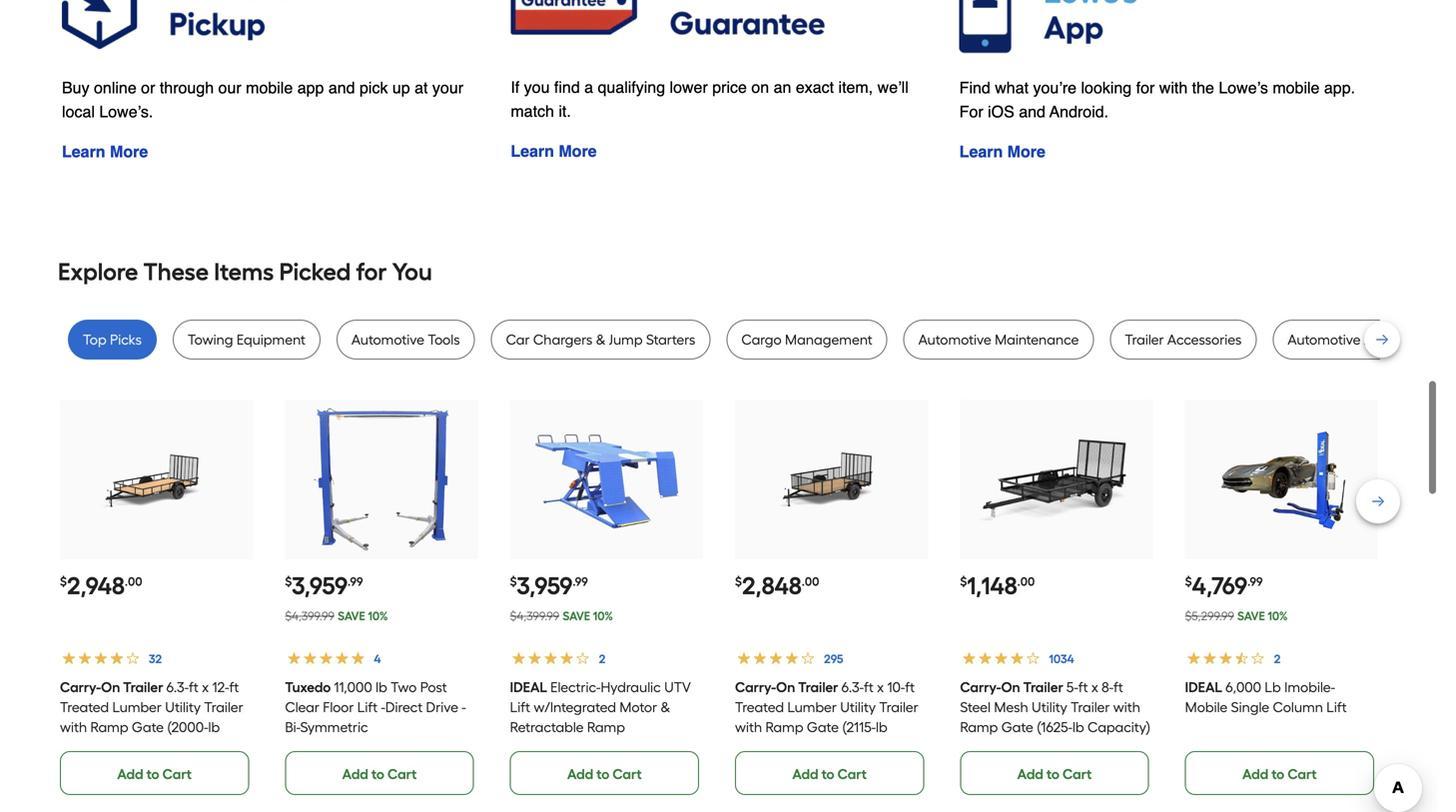 Task type: vqa. For each thing, say whether or not it's contained in the screenshot.


Task type: locate. For each thing, give the bounding box(es) containing it.
capacity) inside 6.3-ft x 10-ft treated lumber utility trailer with ramp gate (2115-lb capacity)
[[735, 739, 798, 756]]

with
[[1160, 78, 1188, 97], [1114, 699, 1141, 716], [60, 719, 87, 736], [735, 719, 762, 736]]

1 carry-on trailer from the left
[[60, 679, 163, 696]]

learn down for
[[960, 142, 1003, 161]]

ideal inside 4,769 list item
[[1186, 679, 1223, 696]]

cargo management
[[742, 331, 873, 348]]

10% for hydraulic
[[593, 609, 613, 623]]

0 horizontal spatial -
[[381, 699, 386, 716]]

6.3- inside 6.3-ft x 10-ft treated lumber utility trailer with ramp gate (2115-lb capacity)
[[842, 679, 864, 696]]

or
[[141, 78, 155, 97]]

ideal 6,000 lb imobile- mobile single column lift image
[[1205, 402, 1359, 557]]

1 automotive from the left
[[352, 331, 425, 348]]

save up 11,000
[[338, 609, 365, 623]]

2 mobile from the left
[[1273, 78, 1320, 97]]

2 save from the left
[[563, 609, 591, 623]]

1 cart from the left
[[163, 766, 192, 783]]

starters
[[646, 331, 696, 348]]

utility up (2000-
[[165, 699, 201, 716]]

0 horizontal spatial lift
[[357, 699, 378, 716]]

2 ramp from the left
[[587, 719, 625, 736]]

3 automotive from the left
[[1288, 331, 1361, 348]]

equipment
[[237, 331, 306, 348]]

an
[[774, 78, 792, 96]]

1 add from the left
[[117, 766, 143, 783]]

add to cart for lift
[[567, 766, 642, 783]]

more down it.
[[559, 142, 597, 160]]

drive
[[426, 699, 459, 716]]

cart down (2115- on the right bottom
[[838, 766, 867, 783]]

1 3,959 from the left
[[292, 571, 348, 600]]

0 horizontal spatial 3,959
[[292, 571, 348, 600]]

lift inside 11,000 lb two post clear floor lift -direct drive - bi-symmetric
[[357, 699, 378, 716]]

$ inside $ 4,769 .99
[[1186, 574, 1193, 589]]

0 horizontal spatial gate
[[132, 719, 164, 736]]

learn down local
[[62, 142, 105, 161]]

your
[[433, 78, 464, 97]]

6.3-ft x 12-ft treated lumber utility trailer with ramp gate (2000-lb capacity)
[[60, 679, 243, 756]]

learn more down lowe's.
[[62, 142, 148, 161]]

2,948
[[67, 571, 125, 600]]

add to cart link down (2000-
[[60, 751, 249, 795]]

1 horizontal spatial ideal
[[1186, 679, 1223, 696]]

1 horizontal spatial treated
[[735, 699, 784, 716]]

add for 6,000 lb imobile- mobile single column lift
[[1243, 766, 1269, 783]]

6.3- for 2,848
[[842, 679, 864, 696]]

2 $4,399.99 from the left
[[510, 609, 560, 623]]

0 horizontal spatial capacity)
[[60, 739, 123, 756]]

accessories
[[1168, 331, 1242, 348], [1365, 331, 1439, 348]]

on for 1,148
[[1002, 679, 1021, 696]]

1 horizontal spatial 3,959
[[517, 571, 573, 600]]

- right floor
[[381, 699, 386, 716]]

to for post
[[372, 766, 385, 783]]

- right drive
[[462, 699, 466, 716]]

0 horizontal spatial &
[[596, 331, 606, 348]]

1 $ from the left
[[60, 574, 67, 589]]

carry- inside 2,848 list item
[[735, 679, 776, 696]]

pick
[[360, 78, 388, 97]]

ideal up mobile
[[1186, 679, 1223, 696]]

1 horizontal spatial 10%
[[593, 609, 613, 623]]

mesh
[[994, 699, 1029, 716]]

1 ideal from the left
[[510, 679, 548, 696]]

x for 1,148
[[1092, 679, 1099, 696]]

gate for 1,148
[[1002, 719, 1034, 736]]

add to cart for mobile
[[1243, 766, 1317, 783]]

cart for 6.3-ft x 12-ft treated lumber utility trailer with ramp gate (2000-lb capacity)
[[163, 766, 192, 783]]

add for electric-hydraulic utv lift w/integrated motor & retractable ramp
[[567, 766, 594, 783]]

cart down (2000-
[[163, 766, 192, 783]]

1 .99 from the left
[[348, 574, 363, 589]]

0 horizontal spatial carry-on trailer
[[60, 679, 163, 696]]

carry-on trailer inside 2,948 list item
[[60, 679, 163, 696]]

add for 6.3-ft x 12-ft treated lumber utility trailer with ramp gate (2000-lb capacity)
[[117, 766, 143, 783]]

cart down (1625-
[[1063, 766, 1092, 783]]

add down (1625-
[[1018, 766, 1044, 783]]

carry-on trailer
[[60, 679, 163, 696], [735, 679, 839, 696], [960, 679, 1064, 696]]

lift
[[357, 699, 378, 716], [510, 699, 531, 716], [1327, 699, 1347, 716]]

2 $4,399.99 save 10% from the left
[[510, 609, 613, 623]]

add to cart inside 2,948 list item
[[117, 766, 192, 783]]

steel
[[960, 699, 991, 716]]

11,000 lb two post clear floor lift -direct drive - bi-symmetric
[[285, 679, 466, 736]]

1 utility from the left
[[165, 699, 201, 716]]

add to cart for 8-
[[1018, 766, 1092, 783]]

2 10% from the left
[[593, 609, 613, 623]]

2 horizontal spatial utility
[[1032, 699, 1068, 716]]

for
[[1137, 78, 1155, 97], [356, 257, 387, 286]]

1 horizontal spatial save
[[563, 609, 591, 623]]

to down column
[[1272, 766, 1285, 783]]

ramp inside 6.3-ft x 10-ft treated lumber utility trailer with ramp gate (2115-lb capacity)
[[766, 719, 804, 736]]

more for lowe's.
[[110, 142, 148, 161]]

$ 2,848 .00
[[735, 571, 820, 600]]

at
[[415, 78, 428, 97]]

3 carry- from the left
[[960, 679, 1002, 696]]

1 ft from the left
[[189, 679, 199, 696]]

save down $ 4,769 .99
[[1238, 609, 1266, 623]]

lumber inside 6.3-ft x 10-ft treated lumber utility trailer with ramp gate (2115-lb capacity)
[[788, 699, 837, 716]]

if
[[511, 78, 520, 96]]

$ 4,769 .99
[[1186, 571, 1263, 600]]

with inside 5-ft x 8-ft steel mesh utility trailer with ramp gate (1625-lb capacity)
[[1114, 699, 1141, 716]]

3 add from the left
[[567, 766, 594, 783]]

2 add from the left
[[342, 766, 369, 783]]

x left 8-
[[1092, 679, 1099, 696]]

2 3,959 from the left
[[517, 571, 573, 600]]

0 horizontal spatial 6.3-
[[166, 679, 189, 696]]

2 cart from the left
[[388, 766, 417, 783]]

2 horizontal spatial more
[[1008, 142, 1046, 161]]

1 horizontal spatial $4,399.99
[[510, 609, 560, 623]]

2 add to cart link from the left
[[285, 751, 474, 795]]

these
[[143, 257, 209, 286]]

ramp for 1,148
[[960, 719, 998, 736]]

2 horizontal spatial learn
[[960, 142, 1003, 161]]

8-
[[1102, 679, 1114, 696]]

10% inside 4,769 list item
[[1268, 609, 1288, 623]]

lift down 11,000
[[357, 699, 378, 716]]

.00
[[125, 574, 142, 589], [802, 574, 820, 589], [1018, 574, 1035, 589]]

to for 12-
[[146, 766, 159, 783]]

save for electric-
[[563, 609, 591, 623]]

1 horizontal spatial 3,959 list item
[[510, 400, 703, 795]]

2 carry- from the left
[[735, 679, 776, 696]]

-
[[381, 699, 386, 716], [462, 699, 466, 716]]

add to cart link inside 4,769 list item
[[1186, 751, 1375, 795]]

post
[[420, 679, 447, 696]]

1 horizontal spatial on
[[776, 679, 796, 696]]

.99
[[348, 574, 363, 589], [573, 574, 588, 589], [1248, 574, 1263, 589]]

carry- inside 1,148 list item
[[960, 679, 1002, 696]]

6.3-ft x 10-ft treated lumber utility trailer with ramp gate (2115-lb capacity)
[[735, 679, 919, 756]]

capacity) for 2,948
[[60, 739, 123, 756]]

and right ios
[[1019, 102, 1046, 121]]

utility
[[165, 699, 201, 716], [840, 699, 876, 716], [1032, 699, 1068, 716]]

add
[[117, 766, 143, 783], [342, 766, 369, 783], [567, 766, 594, 783], [793, 766, 819, 783], [1018, 766, 1044, 783], [1243, 766, 1269, 783]]

& down utv
[[661, 699, 671, 716]]

5 add to cart link from the left
[[960, 751, 1150, 795]]

2 add to cart from the left
[[342, 766, 417, 783]]

12-
[[212, 679, 229, 696]]

1 3,959 list item from the left
[[285, 400, 478, 795]]

2 gate from the left
[[807, 719, 839, 736]]

2 horizontal spatial on
[[1002, 679, 1021, 696]]

1 horizontal spatial learn more
[[511, 142, 597, 160]]

more down lowe's.
[[110, 142, 148, 161]]

lb inside 5-ft x 8-ft steel mesh utility trailer with ramp gate (1625-lb capacity)
[[1073, 719, 1085, 736]]

2 horizontal spatial capacity)
[[1088, 719, 1151, 736]]

x
[[202, 679, 209, 696], [877, 679, 884, 696], [1092, 679, 1099, 696]]

add to cart link inside 2,948 list item
[[60, 751, 249, 795]]

1 add to cart link from the left
[[60, 751, 249, 795]]

3,959 list item
[[285, 400, 478, 795], [510, 400, 703, 795]]

carry-
[[60, 679, 101, 696], [735, 679, 776, 696], [960, 679, 1002, 696]]

top picks
[[83, 331, 142, 348]]

x left 12-
[[202, 679, 209, 696]]

cart for electric-hydraulic utv lift w/integrated motor & retractable ramp
[[613, 766, 642, 783]]

add to cart down (1625-
[[1018, 766, 1092, 783]]

capacity) for 1,148
[[1088, 719, 1151, 736]]

$4,399.99 up electric- at the bottom left of page
[[510, 609, 560, 623]]

lumber inside '6.3-ft x 12-ft treated lumber utility trailer with ramp gate (2000-lb capacity)'
[[112, 699, 162, 716]]

2 ideal from the left
[[1186, 679, 1223, 696]]

3 cart from the left
[[613, 766, 642, 783]]

2 horizontal spatial 10%
[[1268, 609, 1288, 623]]

trailer
[[1125, 331, 1165, 348], [123, 679, 163, 696], [799, 679, 839, 696], [1024, 679, 1064, 696], [204, 699, 243, 716], [880, 699, 919, 716], [1071, 699, 1110, 716]]

$4,399.99 for ideal
[[510, 609, 560, 623]]

add inside 1,148 list item
[[1018, 766, 1044, 783]]

3 10% from the left
[[1268, 609, 1288, 623]]

1 ramp from the left
[[90, 719, 128, 736]]

3 gate from the left
[[1002, 719, 1034, 736]]

to
[[146, 766, 159, 783], [372, 766, 385, 783], [597, 766, 610, 783], [822, 766, 835, 783], [1047, 766, 1060, 783], [1272, 766, 1285, 783]]

to inside 2,848 list item
[[822, 766, 835, 783]]

3 lift from the left
[[1327, 699, 1347, 716]]

utility inside 5-ft x 8-ft steel mesh utility trailer with ramp gate (1625-lb capacity)
[[1032, 699, 1068, 716]]

mobile left app.
[[1273, 78, 1320, 97]]

10% right $5,299.99
[[1268, 609, 1288, 623]]

automotive
[[352, 331, 425, 348], [919, 331, 992, 348], [1288, 331, 1361, 348]]

gate down mesh
[[1002, 719, 1034, 736]]

5 cart from the left
[[1063, 766, 1092, 783]]

1 mobile from the left
[[246, 78, 293, 97]]

0 horizontal spatial save
[[338, 609, 365, 623]]

ramp for 2,848
[[766, 719, 804, 736]]

4 to from the left
[[822, 766, 835, 783]]

2,948 list item
[[60, 400, 253, 795]]

add to cart down '6.3-ft x 12-ft treated lumber utility trailer with ramp gate (2000-lb capacity)'
[[117, 766, 192, 783]]

0 horizontal spatial learn more link
[[62, 142, 148, 161]]

utility up (1625-
[[1032, 699, 1068, 716]]

find what you're looking for with the lowe's mobile app. for ios and android.
[[960, 78, 1356, 121]]

carry-on trailer for 1,148
[[960, 679, 1064, 696]]

cart down motor
[[613, 766, 642, 783]]

0 horizontal spatial 3,959 list item
[[285, 400, 478, 795]]

add to cart link down column
[[1186, 751, 1375, 795]]

1 $4,399.99 from the left
[[285, 609, 335, 623]]

6 ft from the left
[[1114, 679, 1124, 696]]

1 horizontal spatial capacity)
[[735, 739, 798, 756]]

x inside '6.3-ft x 12-ft treated lumber utility trailer with ramp gate (2000-lb capacity)'
[[202, 679, 209, 696]]

automotive for automotive maintenance
[[919, 331, 992, 348]]

.00 inside $ 2,948 .00
[[125, 574, 142, 589]]

learn more
[[511, 142, 597, 160], [62, 142, 148, 161], [960, 142, 1046, 161]]

0 horizontal spatial mobile
[[246, 78, 293, 97]]

single
[[1232, 699, 1270, 716]]

6 $ from the left
[[1186, 574, 1193, 589]]

lb inside 11,000 lb two post clear floor lift -direct drive - bi-symmetric
[[376, 679, 387, 696]]

0 horizontal spatial for
[[356, 257, 387, 286]]

automotive maintenance
[[919, 331, 1079, 348]]

0 horizontal spatial .00
[[125, 574, 142, 589]]

for for picked
[[356, 257, 387, 286]]

cart down column
[[1288, 766, 1317, 783]]

gate for 2,948
[[132, 719, 164, 736]]

lowe's.
[[99, 102, 153, 121]]

10% up electric- at the bottom left of page
[[593, 609, 613, 623]]

lb down 5-
[[1073, 719, 1085, 736]]

ramp
[[90, 719, 128, 736], [587, 719, 625, 736], [766, 719, 804, 736], [960, 719, 998, 736]]

lb down 12-
[[208, 719, 220, 736]]

add to cart inside 4,769 list item
[[1243, 766, 1317, 783]]

0 horizontal spatial $ 3,959 .99
[[285, 571, 363, 600]]

1 $4,399.99 save 10% from the left
[[285, 609, 388, 623]]

x left 10-
[[877, 679, 884, 696]]

save inside 4,769 list item
[[1238, 609, 1266, 623]]

$4,399.99 save 10% up electric- at the bottom left of page
[[510, 609, 613, 623]]

1 horizontal spatial &
[[661, 699, 671, 716]]

ramp for 2,948
[[90, 719, 128, 736]]

1 carry- from the left
[[60, 679, 101, 696]]

$4,399.99
[[285, 609, 335, 623], [510, 609, 560, 623]]

1 add to cart from the left
[[117, 766, 192, 783]]

cart for 5-ft x 8-ft steel mesh utility trailer with ramp gate (1625-lb capacity)
[[1063, 766, 1092, 783]]

1 horizontal spatial carry-on trailer
[[735, 679, 839, 696]]

you're
[[1034, 78, 1077, 97]]

to inside 2,948 list item
[[146, 766, 159, 783]]

2 horizontal spatial learn more
[[960, 142, 1046, 161]]

add to cart down electric-hydraulic utv lift w/integrated motor & retractable ramp
[[567, 766, 642, 783]]

3 to from the left
[[597, 766, 610, 783]]

utility inside '6.3-ft x 12-ft treated lumber utility trailer with ramp gate (2000-lb capacity)'
[[165, 699, 201, 716]]

for left you at the top left of the page
[[356, 257, 387, 286]]

.99 for 11,000
[[348, 574, 363, 589]]

0 horizontal spatial x
[[202, 679, 209, 696]]

on inside 2,848 list item
[[776, 679, 796, 696]]

2 horizontal spatial .99
[[1248, 574, 1263, 589]]

to inside 4,769 list item
[[1272, 766, 1285, 783]]

$ 3,959 .99
[[285, 571, 363, 600], [510, 571, 588, 600]]

6 add to cart from the left
[[1243, 766, 1317, 783]]

1 vertical spatial &
[[661, 699, 671, 716]]

cart down direct
[[388, 766, 417, 783]]

add inside 2,948 list item
[[117, 766, 143, 783]]

utility up (2115- on the right bottom
[[840, 699, 876, 716]]

1 vertical spatial and
[[1019, 102, 1046, 121]]

0 horizontal spatial lumber
[[112, 699, 162, 716]]

0 horizontal spatial .99
[[348, 574, 363, 589]]

cart inside 2,948 list item
[[163, 766, 192, 783]]

gate left (2000-
[[132, 719, 164, 736]]

gate inside '6.3-ft x 12-ft treated lumber utility trailer with ramp gate (2000-lb capacity)'
[[132, 719, 164, 736]]

.00 for 2,848
[[802, 574, 820, 589]]

add down '6.3-ft x 12-ft treated lumber utility trailer with ramp gate (2000-lb capacity)'
[[117, 766, 143, 783]]

towing
[[188, 331, 233, 348]]

$ inside $ 2,848 .00
[[735, 574, 742, 589]]

1 horizontal spatial .00
[[802, 574, 820, 589]]

2 horizontal spatial save
[[1238, 609, 1266, 623]]

for inside find what you're looking for with the lowe's mobile app. for ios and android.
[[1137, 78, 1155, 97]]

trailer inside 5-ft x 8-ft steel mesh utility trailer with ramp gate (1625-lb capacity)
[[1071, 699, 1110, 716]]

1 horizontal spatial more
[[559, 142, 597, 160]]

2 to from the left
[[372, 766, 385, 783]]

add to cart inside 1,148 list item
[[1018, 766, 1092, 783]]

through
[[160, 78, 214, 97]]

0 horizontal spatial on
[[101, 679, 120, 696]]

utility for 2,848
[[840, 699, 876, 716]]

3 save from the left
[[1238, 609, 1266, 623]]

lift down imobile-
[[1327, 699, 1347, 716]]

add to cart inside 2,848 list item
[[793, 766, 867, 783]]

3 .99 from the left
[[1248, 574, 1263, 589]]

learn more link for local
[[62, 142, 148, 161]]

add inside 2,848 list item
[[793, 766, 819, 783]]

treated inside '6.3-ft x 12-ft treated lumber utility trailer with ramp gate (2000-lb capacity)'
[[60, 699, 109, 716]]

for right looking
[[1137, 78, 1155, 97]]

1 horizontal spatial gate
[[807, 719, 839, 736]]

add to cart down column
[[1243, 766, 1317, 783]]

4 add from the left
[[793, 766, 819, 783]]

0 horizontal spatial carry-
[[60, 679, 101, 696]]

6 cart from the left
[[1288, 766, 1317, 783]]

learn for find what you're looking for with the lowe's mobile app. for ios and android.
[[960, 142, 1003, 161]]

to for lift
[[597, 766, 610, 783]]

learn down match
[[511, 142, 554, 160]]

6.3- inside '6.3-ft x 12-ft treated lumber utility trailer with ramp gate (2000-lb capacity)'
[[166, 679, 189, 696]]

cart inside 1,148 list item
[[1063, 766, 1092, 783]]

0 horizontal spatial $4,399.99 save 10%
[[285, 609, 388, 623]]

2 lumber from the left
[[788, 699, 837, 716]]

0 horizontal spatial and
[[329, 78, 355, 97]]

1 horizontal spatial learn
[[511, 142, 554, 160]]

add to cart link down (2115- on the right bottom
[[735, 751, 924, 795]]

1 horizontal spatial for
[[1137, 78, 1155, 97]]

to down '6.3-ft x 12-ft treated lumber utility trailer with ramp gate (2000-lb capacity)'
[[146, 766, 159, 783]]

2 horizontal spatial carry-on trailer
[[960, 679, 1064, 696]]

lb down 10-
[[876, 719, 888, 736]]

(2115-
[[843, 719, 876, 736]]

capacity)
[[1088, 719, 1151, 736], [60, 739, 123, 756], [735, 739, 798, 756]]

2 horizontal spatial carry-
[[960, 679, 1002, 696]]

ramp inside 5-ft x 8-ft steel mesh utility trailer with ramp gate (1625-lb capacity)
[[960, 719, 998, 736]]

0 horizontal spatial ideal
[[510, 679, 548, 696]]

more down ios
[[1008, 142, 1046, 161]]

picked
[[279, 257, 351, 286]]

lb inside '6.3-ft x 12-ft treated lumber utility trailer with ramp gate (2000-lb capacity)'
[[208, 719, 220, 736]]

1 6.3- from the left
[[166, 679, 189, 696]]

automotive for automotive tools
[[352, 331, 425, 348]]

lb left two in the bottom of the page
[[376, 679, 387, 696]]

lift for 4,769
[[1327, 699, 1347, 716]]

1 vertical spatial for
[[356, 257, 387, 286]]

add down single
[[1243, 766, 1269, 783]]

add to cart link for 12-
[[60, 751, 249, 795]]

add to cart down (2115- on the right bottom
[[793, 766, 867, 783]]

1 save from the left
[[338, 609, 365, 623]]

add to cart link
[[60, 751, 249, 795], [285, 751, 474, 795], [510, 751, 699, 795], [735, 751, 924, 795], [960, 751, 1150, 795], [1186, 751, 1375, 795]]

2 horizontal spatial automotive
[[1288, 331, 1361, 348]]

1 horizontal spatial accessories
[[1365, 331, 1439, 348]]

0 horizontal spatial automotive
[[352, 331, 425, 348]]

to down 11,000 lb two post clear floor lift -direct drive - bi-symmetric
[[372, 766, 385, 783]]

buy online or through our mobile app and pick up at your local lowe's.
[[62, 78, 464, 121]]

3 .00 from the left
[[1018, 574, 1035, 589]]

more for it.
[[559, 142, 597, 160]]

1 gate from the left
[[132, 719, 164, 736]]

5 add from the left
[[1018, 766, 1044, 783]]

0 vertical spatial and
[[329, 78, 355, 97]]

local
[[62, 102, 95, 121]]

2 6.3- from the left
[[842, 679, 864, 696]]

4 cart from the left
[[838, 766, 867, 783]]

10% up 11,000
[[368, 609, 388, 623]]

1 horizontal spatial and
[[1019, 102, 1046, 121]]

learn for if you find a qualifying lower price on an exact item, we'll match it.
[[511, 142, 554, 160]]

ramp down steel
[[960, 719, 998, 736]]

3 add to cart from the left
[[567, 766, 642, 783]]

lowest price guarantee. image
[[511, 0, 928, 55]]

carry-on trailer for 2,948
[[60, 679, 163, 696]]

5 add to cart from the left
[[1018, 766, 1092, 783]]

2,848 list item
[[735, 400, 928, 795]]

2 carry-on trailer from the left
[[735, 679, 839, 696]]

gate left (2115- on the right bottom
[[807, 719, 839, 736]]

1 to from the left
[[146, 766, 159, 783]]

2 horizontal spatial .00
[[1018, 574, 1035, 589]]

learn more link down lowe's.
[[62, 142, 148, 161]]

learn
[[511, 142, 554, 160], [62, 142, 105, 161], [960, 142, 1003, 161]]

0 horizontal spatial $4,399.99
[[285, 609, 335, 623]]

1 horizontal spatial .99
[[573, 574, 588, 589]]

.00 inside $ 2,848 .00
[[802, 574, 820, 589]]

add to cart link for post
[[285, 751, 474, 795]]

2 ft from the left
[[229, 679, 239, 696]]

gate inside 5-ft x 8-ft steel mesh utility trailer with ramp gate (1625-lb capacity)
[[1002, 719, 1034, 736]]

to down (1625-
[[1047, 766, 1060, 783]]

1 horizontal spatial utility
[[840, 699, 876, 716]]

learn more link down ios
[[960, 142, 1046, 161]]

1 horizontal spatial lift
[[510, 699, 531, 716]]

lift for 3,959
[[357, 699, 378, 716]]

if you find a qualifying lower price on an exact item, we'll match it.
[[511, 78, 909, 120]]

to down electric-hydraulic utv lift w/integrated motor & retractable ramp
[[597, 766, 610, 783]]

and
[[329, 78, 355, 97], [1019, 102, 1046, 121]]

.00 inside $ 1,148 .00
[[1018, 574, 1035, 589]]

6.3- up (2000-
[[166, 679, 189, 696]]

.00 for 1,148
[[1018, 574, 1035, 589]]

save up electric- at the bottom left of page
[[563, 609, 591, 623]]

4 add to cart from the left
[[793, 766, 867, 783]]

2 lift from the left
[[510, 699, 531, 716]]

ideal electric-hydraulic utv lift w/integrated motor & retractable ramp image
[[530, 402, 684, 557]]

1 x from the left
[[202, 679, 209, 696]]

1 horizontal spatial x
[[877, 679, 884, 696]]

2 accessories from the left
[[1365, 331, 1439, 348]]

1 horizontal spatial $4,399.99 save 10%
[[510, 609, 613, 623]]

1 horizontal spatial lumber
[[788, 699, 837, 716]]

to inside 1,148 list item
[[1047, 766, 1060, 783]]

on
[[752, 78, 769, 96]]

add to cart link down (1625-
[[960, 751, 1150, 795]]

$4,399.99 save 10% up 11,000
[[285, 609, 388, 623]]

w/integrated
[[534, 699, 616, 716]]

1 horizontal spatial $ 3,959 .99
[[510, 571, 588, 600]]

to down 6.3-ft x 10-ft treated lumber utility trailer with ramp gate (2115-lb capacity)
[[822, 766, 835, 783]]

1 horizontal spatial carry-
[[735, 679, 776, 696]]

carry-on trailer inside 2,848 list item
[[735, 679, 839, 696]]

ft
[[189, 679, 199, 696], [229, 679, 239, 696], [864, 679, 874, 696], [905, 679, 915, 696], [1079, 679, 1089, 696], [1114, 679, 1124, 696]]

treated inside 6.3-ft x 10-ft treated lumber utility trailer with ramp gate (2115-lb capacity)
[[735, 699, 784, 716]]

1 $ 3,959 .99 from the left
[[285, 571, 363, 600]]

electric-hydraulic utv lift w/integrated motor & retractable ramp
[[510, 679, 691, 736]]

utv
[[664, 679, 691, 696]]

looking
[[1082, 78, 1132, 97]]

4 $ from the left
[[735, 574, 742, 589]]

mobile inside buy online or through our mobile app and pick up at your local lowe's.
[[246, 78, 293, 97]]

6.3- for 2,948
[[166, 679, 189, 696]]

carry- for 1,148
[[960, 679, 1002, 696]]

3 utility from the left
[[1032, 699, 1068, 716]]

x inside 6.3-ft x 10-ft treated lumber utility trailer with ramp gate (2115-lb capacity)
[[877, 679, 884, 696]]

1 lumber from the left
[[112, 699, 162, 716]]

ideal up retractable
[[510, 679, 548, 696]]

add to cart down symmetric
[[342, 766, 417, 783]]

1 treated from the left
[[60, 699, 109, 716]]

ios
[[988, 102, 1015, 121]]

lift inside '6,000 lb imobile- mobile single column lift'
[[1327, 699, 1347, 716]]

trailer accessories
[[1125, 331, 1242, 348]]

add to cart link down symmetric
[[285, 751, 474, 795]]

x for 2,848
[[877, 679, 884, 696]]

treated for 2,848
[[735, 699, 784, 716]]

carry-on trailer inside 1,148 list item
[[960, 679, 1064, 696]]

lb inside 6.3-ft x 10-ft treated lumber utility trailer with ramp gate (2115-lb capacity)
[[876, 719, 888, 736]]

1 horizontal spatial mobile
[[1273, 78, 1320, 97]]

6 to from the left
[[1272, 766, 1285, 783]]

2 horizontal spatial gate
[[1002, 719, 1034, 736]]

cart for 6,000 lb imobile- mobile single column lift
[[1288, 766, 1317, 783]]

ramp left (2115- on the right bottom
[[766, 719, 804, 736]]

0 horizontal spatial learn more
[[62, 142, 148, 161]]

6.3- up (2115- on the right bottom
[[842, 679, 864, 696]]

treated
[[60, 699, 109, 716], [735, 699, 784, 716]]

2 - from the left
[[462, 699, 466, 716]]

5 to from the left
[[1047, 766, 1060, 783]]

treated for 2,948
[[60, 699, 109, 716]]

0 horizontal spatial utility
[[165, 699, 201, 716]]

& left 'jump'
[[596, 331, 606, 348]]

2 .00 from the left
[[802, 574, 820, 589]]

4 ft from the left
[[905, 679, 915, 696]]

capacity) inside 5-ft x 8-ft steel mesh utility trailer with ramp gate (1625-lb capacity)
[[1088, 719, 1151, 736]]

carry- inside 2,948 list item
[[60, 679, 101, 696]]

2 $ from the left
[[285, 574, 292, 589]]

ramp down the w/integrated
[[587, 719, 625, 736]]

1 horizontal spatial 6.3-
[[842, 679, 864, 696]]

add down 6.3-ft x 10-ft treated lumber utility trailer with ramp gate (2115-lb capacity)
[[793, 766, 819, 783]]

x inside 5-ft x 8-ft steel mesh utility trailer with ramp gate (1625-lb capacity)
[[1092, 679, 1099, 696]]

2 x from the left
[[877, 679, 884, 696]]

gate inside 6.3-ft x 10-ft treated lumber utility trailer with ramp gate (2115-lb capacity)
[[807, 719, 839, 736]]

3,959 for ideal
[[517, 571, 573, 600]]

with inside 6.3-ft x 10-ft treated lumber utility trailer with ramp gate (2115-lb capacity)
[[735, 719, 762, 736]]

0 horizontal spatial 10%
[[368, 609, 388, 623]]

5 $ from the left
[[960, 574, 967, 589]]

3 carry-on trailer from the left
[[960, 679, 1064, 696]]

top
[[83, 331, 107, 348]]

two
[[391, 679, 417, 696]]

add inside 4,769 list item
[[1243, 766, 1269, 783]]

utility inside 6.3-ft x 10-ft treated lumber utility trailer with ramp gate (2115-lb capacity)
[[840, 699, 876, 716]]

2 treated from the left
[[735, 699, 784, 716]]

car chargers & jump starters
[[506, 331, 696, 348]]

capacity) inside '6.3-ft x 12-ft treated lumber utility trailer with ramp gate (2000-lb capacity)'
[[60, 739, 123, 756]]

3 add to cart link from the left
[[510, 751, 699, 795]]

1 horizontal spatial -
[[462, 699, 466, 716]]

1 .00 from the left
[[125, 574, 142, 589]]

x for 2,948
[[202, 679, 209, 696]]

.99 inside $ 4,769 .99
[[1248, 574, 1263, 589]]

0 horizontal spatial more
[[110, 142, 148, 161]]

1 horizontal spatial automotive
[[919, 331, 992, 348]]

3,959
[[292, 571, 348, 600], [517, 571, 573, 600]]

to for 8-
[[1047, 766, 1060, 783]]

to for mobile
[[1272, 766, 1285, 783]]

1 on from the left
[[101, 679, 120, 696]]

0 horizontal spatial accessories
[[1168, 331, 1242, 348]]

ramp inside '6.3-ft x 12-ft treated lumber utility trailer with ramp gate (2000-lb capacity)'
[[90, 719, 128, 736]]

1 10% from the left
[[368, 609, 388, 623]]

6.3-
[[166, 679, 189, 696], [842, 679, 864, 696]]

1 lift from the left
[[357, 699, 378, 716]]

2 horizontal spatial learn more link
[[960, 142, 1046, 161]]

and inside find what you're looking for with the lowe's mobile app. for ios and android.
[[1019, 102, 1046, 121]]

lift up retractable
[[510, 699, 531, 716]]

and right app
[[329, 78, 355, 97]]

learn more down it.
[[511, 142, 597, 160]]

add down retractable
[[567, 766, 594, 783]]

add for 11,000 lb two post clear floor lift -direct drive - bi-symmetric
[[342, 766, 369, 783]]

$ 1,148 .00
[[960, 571, 1035, 600]]

with inside '6.3-ft x 12-ft treated lumber utility trailer with ramp gate (2000-lb capacity)'
[[60, 719, 87, 736]]

6 add from the left
[[1243, 766, 1269, 783]]

0 vertical spatial for
[[1137, 78, 1155, 97]]

add to cart link inside 1,148 list item
[[960, 751, 1150, 795]]

mobile right our
[[246, 78, 293, 97]]

1 horizontal spatial learn more link
[[511, 142, 597, 160]]

4 add to cart link from the left
[[735, 751, 924, 795]]

add to cart link down electric-hydraulic utv lift w/integrated motor & retractable ramp
[[510, 751, 699, 795]]

carry-on trailer 6.3-ft x 12-ft treated lumber utility trailer with ramp gate (2000-lb capacity) image
[[79, 402, 234, 557]]

0 horizontal spatial learn
[[62, 142, 105, 161]]

add down symmetric
[[342, 766, 369, 783]]

learn more down ios
[[960, 142, 1046, 161]]

3 ramp from the left
[[766, 719, 804, 736]]

add to cart link inside 2,848 list item
[[735, 751, 924, 795]]

2 on from the left
[[776, 679, 796, 696]]

learn more link down it.
[[511, 142, 597, 160]]

2 .99 from the left
[[573, 574, 588, 589]]

cart inside 4,769 list item
[[1288, 766, 1317, 783]]

0 horizontal spatial treated
[[60, 699, 109, 716]]

2 horizontal spatial x
[[1092, 679, 1099, 696]]

on inside 1,148 list item
[[1002, 679, 1021, 696]]

on inside 2,948 list item
[[101, 679, 120, 696]]

3 on from the left
[[1002, 679, 1021, 696]]

automotive tools
[[352, 331, 460, 348]]

6 add to cart link from the left
[[1186, 751, 1375, 795]]

ramp left (2000-
[[90, 719, 128, 736]]

2 horizontal spatial lift
[[1327, 699, 1347, 716]]

cart inside 2,848 list item
[[838, 766, 867, 783]]

free store pickup. image
[[62, 0, 479, 56]]

mobile
[[246, 78, 293, 97], [1273, 78, 1320, 97]]

2 $ 3,959 .99 from the left
[[510, 571, 588, 600]]

$4,399.99 up tuxedo
[[285, 609, 335, 623]]



Task type: describe. For each thing, give the bounding box(es) containing it.
find
[[554, 78, 580, 96]]

our
[[218, 78, 241, 97]]

qualifying
[[598, 78, 666, 96]]

floor
[[323, 699, 354, 716]]

1,148 list item
[[960, 400, 1154, 795]]

tuxedo 11,000 lb two post clear floor lift -direct drive - bi-symmetric image
[[304, 402, 459, 557]]

$ inside $ 2,948 .00
[[60, 574, 67, 589]]

learn more for local
[[62, 142, 148, 161]]

explore
[[58, 257, 138, 286]]

ideal for 3,959
[[510, 679, 548, 696]]

6,000
[[1226, 679, 1262, 696]]

add to cart link for 8-
[[960, 751, 1150, 795]]

automotive accessories
[[1288, 331, 1439, 348]]

bi-
[[285, 719, 300, 736]]

utility for 1,148
[[1032, 699, 1068, 716]]

ideal for 4,769
[[1186, 679, 1223, 696]]

mobile
[[1186, 699, 1228, 716]]

app.
[[1325, 78, 1356, 97]]

lb for 1,148
[[1073, 719, 1085, 736]]

cart for 6.3-ft x 10-ft treated lumber utility trailer with ramp gate (2115-lb capacity)
[[838, 766, 867, 783]]

item,
[[839, 78, 873, 96]]

android.
[[1050, 102, 1109, 121]]

with for 2,948
[[60, 719, 87, 736]]

to for 10-
[[822, 766, 835, 783]]

with inside find what you're looking for with the lowe's mobile app. for ios and android.
[[1160, 78, 1188, 97]]

a
[[585, 78, 594, 96]]

$ 3,959 .99 for tuxedo
[[285, 571, 363, 600]]

symmetric
[[300, 719, 368, 736]]

cart for 11,000 lb two post clear floor lift -direct drive - bi-symmetric
[[388, 766, 417, 783]]

1,148
[[967, 571, 1018, 600]]

add to cart link for mobile
[[1186, 751, 1375, 795]]

save for 6,000
[[1238, 609, 1266, 623]]

motor
[[620, 699, 658, 716]]

gate for 2,848
[[807, 719, 839, 736]]

0 vertical spatial &
[[596, 331, 606, 348]]

find
[[960, 78, 991, 97]]

learn more link for and
[[960, 142, 1046, 161]]

ramp inside electric-hydraulic utv lift w/integrated motor & retractable ramp
[[587, 719, 625, 736]]

up
[[393, 78, 410, 97]]

add for 6.3-ft x 10-ft treated lumber utility trailer with ramp gate (2115-lb capacity)
[[793, 766, 819, 783]]

with for 1,148
[[1114, 699, 1141, 716]]

3,959 for tuxedo
[[292, 571, 348, 600]]

we'll
[[878, 78, 909, 96]]

lowe's
[[1219, 78, 1269, 97]]

2 3,959 list item from the left
[[510, 400, 703, 795]]

3 ft from the left
[[864, 679, 874, 696]]

save for 11,000
[[338, 609, 365, 623]]

capacity) for 2,848
[[735, 739, 798, 756]]

accessories for automotive accessories
[[1365, 331, 1439, 348]]

explore these items picked for you
[[58, 257, 432, 286]]

lumber for 2,948
[[112, 699, 162, 716]]

lumber for 2,848
[[788, 699, 837, 716]]

utility for 2,948
[[165, 699, 201, 716]]

tuxedo
[[285, 679, 331, 696]]

$4,399.99 save 10% for electric-
[[510, 609, 613, 623]]

carry-on trailer 6.3-ft x 10-ft treated lumber utility trailer with ramp gate (2115-lb capacity) image
[[755, 402, 909, 557]]

10-
[[888, 679, 905, 696]]

with for 2,848
[[735, 719, 762, 736]]

jump
[[609, 331, 643, 348]]

maintenance
[[995, 331, 1079, 348]]

3 $ from the left
[[510, 574, 517, 589]]

add to cart for 12-
[[117, 766, 192, 783]]

carry- for 2,948
[[60, 679, 101, 696]]

5 ft from the left
[[1079, 679, 1089, 696]]

$ 3,959 .99 for ideal
[[510, 571, 588, 600]]

5-
[[1067, 679, 1079, 696]]

on for 2,948
[[101, 679, 120, 696]]

car
[[506, 331, 530, 348]]

picks
[[110, 331, 142, 348]]

$ 2,948 .00
[[60, 571, 142, 600]]

for for looking
[[1137, 78, 1155, 97]]

add for 5-ft x 8-ft steel mesh utility trailer with ramp gate (1625-lb capacity)
[[1018, 766, 1044, 783]]

trailer inside 6.3-ft x 10-ft treated lumber utility trailer with ramp gate (2115-lb capacity)
[[880, 699, 919, 716]]

5-ft x 8-ft steel mesh utility trailer with ramp gate (1625-lb capacity)
[[960, 679, 1151, 736]]

6,000 lb imobile- mobile single column lift
[[1186, 679, 1347, 716]]

for
[[960, 102, 984, 121]]

(1625-
[[1037, 719, 1073, 736]]

$5,299.99 save 10%
[[1186, 609, 1288, 623]]

chargers
[[533, 331, 593, 348]]

lowe's app. image
[[960, 0, 1377, 56]]

lift inside electric-hydraulic utv lift w/integrated motor & retractable ramp
[[510, 699, 531, 716]]

app
[[297, 78, 324, 97]]

clear
[[285, 699, 320, 716]]

the
[[1193, 78, 1215, 97]]

lb for 2,948
[[208, 719, 220, 736]]

buy
[[62, 78, 89, 97]]

it.
[[559, 102, 571, 120]]

electric-
[[551, 679, 601, 696]]

.99 for 6,000
[[1248, 574, 1263, 589]]

add to cart link for lift
[[510, 751, 699, 795]]

& inside electric-hydraulic utv lift w/integrated motor & retractable ramp
[[661, 699, 671, 716]]

towing equipment
[[188, 331, 306, 348]]

tools
[[428, 331, 460, 348]]

lb
[[1265, 679, 1282, 696]]

hydraulic
[[601, 679, 661, 696]]

accessories for trailer accessories
[[1168, 331, 1242, 348]]

management
[[785, 331, 873, 348]]

imobile-
[[1285, 679, 1336, 696]]

cargo
[[742, 331, 782, 348]]

$4,399.99 for tuxedo
[[285, 609, 335, 623]]

(2000-
[[167, 719, 208, 736]]

direct
[[386, 699, 423, 716]]

$ inside $ 1,148 .00
[[960, 574, 967, 589]]

$5,299.99
[[1186, 609, 1235, 623]]

you
[[392, 257, 432, 286]]

learn more for match
[[511, 142, 597, 160]]

2,848
[[742, 571, 802, 600]]

carry- for 2,848
[[735, 679, 776, 696]]

trailer inside '6.3-ft x 12-ft treated lumber utility trailer with ramp gate (2000-lb capacity)'
[[204, 699, 243, 716]]

learn for buy online or through our mobile app and pick up at your local lowe's.
[[62, 142, 105, 161]]

$4,399.99 save 10% for 11,000
[[285, 609, 388, 623]]

mobile inside find what you're looking for with the lowe's mobile app. for ios and android.
[[1273, 78, 1320, 97]]

exact
[[796, 78, 834, 96]]

add to cart for post
[[342, 766, 417, 783]]

on for 2,848
[[776, 679, 796, 696]]

10% for lb
[[368, 609, 388, 623]]

carry-on trailer 5-ft x 8-ft steel mesh utility trailer with ramp gate (1625-lb capacity) image
[[980, 402, 1134, 557]]

retractable
[[510, 719, 584, 736]]

add to cart link for 10-
[[735, 751, 924, 795]]

carry-on trailer for 2,848
[[735, 679, 839, 696]]

lower
[[670, 78, 708, 96]]

11,000
[[334, 679, 372, 696]]

10% for lb
[[1268, 609, 1288, 623]]

and inside buy online or through our mobile app and pick up at your local lowe's.
[[329, 78, 355, 97]]

4,769
[[1193, 571, 1248, 600]]

learn more for and
[[960, 142, 1046, 161]]

1 - from the left
[[381, 699, 386, 716]]

learn more link for match
[[511, 142, 597, 160]]

more for android.
[[1008, 142, 1046, 161]]

lb for 2,848
[[876, 719, 888, 736]]

add to cart for 10-
[[793, 766, 867, 783]]

you
[[524, 78, 550, 96]]

what
[[995, 78, 1029, 97]]

.99 for electric-
[[573, 574, 588, 589]]

4,769 list item
[[1186, 400, 1379, 795]]



